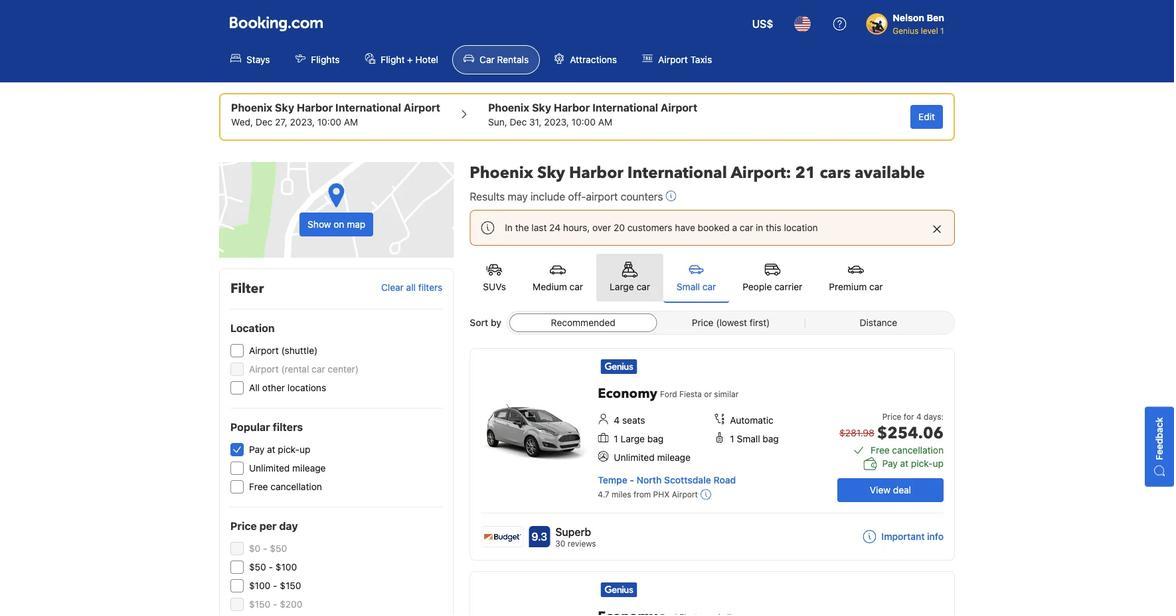 Task type: locate. For each thing, give the bounding box(es) containing it.
filters right all
[[418, 282, 443, 293]]

harbor up airport
[[569, 162, 624, 184]]

popular filters
[[231, 421, 303, 433]]

1 horizontal spatial $100
[[276, 562, 297, 573]]

4 right for
[[917, 412, 922, 421]]

harbor up pick-up date element
[[297, 101, 333, 114]]

0 vertical spatial $100
[[276, 562, 297, 573]]

1 horizontal spatial 2023,
[[544, 117, 569, 128]]

1 vertical spatial pick-
[[911, 458, 933, 469]]

small down automatic
[[737, 433, 760, 444]]

tempe
[[598, 475, 628, 486]]

0 horizontal spatial 1
[[614, 433, 618, 444]]

at up deal
[[901, 458, 909, 469]]

1 horizontal spatial unlimited
[[614, 452, 655, 463]]

1 am from the left
[[344, 117, 358, 128]]

$100 up $100 - $150
[[276, 562, 297, 573]]

- for $50
[[269, 562, 273, 573]]

$100 down $50 - $100
[[249, 580, 271, 591]]

2 bag from the left
[[763, 433, 779, 444]]

free cancellation down $254.06 on the bottom of the page
[[871, 445, 944, 456]]

1 vertical spatial $150
[[249, 599, 270, 610]]

0 horizontal spatial unlimited mileage
[[249, 463, 326, 474]]

phoenix
[[231, 101, 272, 114], [488, 101, 530, 114], [470, 162, 533, 184]]

10:00 inside phoenix sky harbor international airport wed, dec 27, 2023, 10:00 am
[[317, 117, 342, 128]]

sky up 31,
[[532, 101, 551, 114]]

0 horizontal spatial cancellation
[[271, 481, 322, 492]]

$150 down $100 - $150
[[249, 599, 270, 610]]

unlimited down popular filters
[[249, 463, 290, 474]]

clear
[[381, 282, 404, 293]]

airport
[[658, 54, 688, 65], [404, 101, 440, 114], [661, 101, 698, 114], [249, 345, 279, 356], [249, 364, 279, 375], [672, 490, 698, 499]]

or
[[704, 389, 712, 399]]

scottsdale
[[664, 475, 711, 486]]

$50 - $100
[[249, 562, 297, 573]]

1 vertical spatial small
[[737, 433, 760, 444]]

car right medium
[[570, 281, 583, 292]]

dec inside phoenix sky harbor international airport sun, dec 31, 2023, 10:00 am
[[510, 117, 527, 128]]

1 vertical spatial up
[[933, 458, 944, 469]]

1
[[941, 26, 944, 35], [614, 433, 618, 444], [730, 433, 734, 444]]

0 horizontal spatial $150
[[249, 599, 270, 610]]

0 vertical spatial pay at pick-up
[[249, 444, 310, 455]]

dec left 31,
[[510, 117, 527, 128]]

price left for
[[883, 412, 902, 421]]

0 vertical spatial $150
[[280, 580, 301, 591]]

up
[[300, 444, 310, 455], [933, 458, 944, 469]]

skip to main content element
[[0, 0, 1174, 82]]

$200
[[280, 599, 303, 610]]

car
[[740, 222, 753, 233], [570, 281, 583, 292], [637, 281, 650, 292], [703, 281, 716, 292], [870, 281, 883, 292], [312, 364, 325, 375]]

2 phoenix sky harbor international airport group from the left
[[488, 100, 698, 129]]

phoenix inside phoenix sky harbor international airport wed, dec 27, 2023, 10:00 am
[[231, 101, 272, 114]]

important info button
[[863, 530, 944, 543]]

taxis
[[691, 54, 712, 65]]

phoenix up sun,
[[488, 101, 530, 114]]

phoenix for phoenix sky harbor international airport wed, dec 27, 2023, 10:00 am
[[231, 101, 272, 114]]

0 horizontal spatial 10:00
[[317, 117, 342, 128]]

1 vertical spatial $50
[[249, 562, 266, 573]]

free cancellation up day
[[249, 481, 322, 492]]

phoenix inside phoenix sky harbor international airport sun, dec 31, 2023, 10:00 am
[[488, 101, 530, 114]]

sky inside phoenix sky harbor international airport sun, dec 31, 2023, 10:00 am
[[532, 101, 551, 114]]

1 bag from the left
[[648, 433, 664, 444]]

phx
[[653, 490, 670, 499]]

+
[[407, 54, 413, 65]]

1 horizontal spatial phoenix sky harbor international airport group
[[488, 100, 698, 129]]

0 horizontal spatial pick-
[[278, 444, 300, 455]]

am inside phoenix sky harbor international airport wed, dec 27, 2023, 10:00 am
[[344, 117, 358, 128]]

car right the 'a'
[[740, 222, 753, 233]]

0 vertical spatial free cancellation
[[871, 445, 944, 456]]

cancellation down $254.06 on the bottom of the page
[[892, 445, 944, 456]]

airport (rental car center)
[[249, 364, 359, 375]]

1 vertical spatial product card group
[[470, 571, 955, 615]]

harbor up the drop-off date element
[[554, 101, 590, 114]]

sort
[[470, 317, 488, 328]]

24
[[549, 222, 561, 233]]

price left (lowest
[[692, 317, 714, 328]]

bag up north
[[648, 433, 664, 444]]

2 10:00 from the left
[[572, 117, 596, 128]]

1 vertical spatial filters
[[273, 421, 303, 433]]

car left small car
[[637, 281, 650, 292]]

pick- down popular filters
[[278, 444, 300, 455]]

all
[[249, 382, 260, 393]]

up down $254.06 on the bottom of the page
[[933, 458, 944, 469]]

price (lowest first)
[[692, 317, 770, 328]]

1 vertical spatial free cancellation
[[249, 481, 322, 492]]

0 vertical spatial product card group
[[470, 348, 960, 561]]

1 horizontal spatial $50
[[270, 543, 287, 554]]

location
[[231, 322, 275, 334]]

- inside button
[[630, 475, 634, 486]]

1 horizontal spatial mileage
[[657, 452, 691, 463]]

1 horizontal spatial at
[[901, 458, 909, 469]]

phoenix up 'results'
[[470, 162, 533, 184]]

31,
[[529, 117, 542, 128]]

per
[[259, 520, 277, 532]]

1 vertical spatial cancellation
[[271, 481, 322, 492]]

0 vertical spatial pick-
[[278, 444, 300, 455]]

hotel
[[416, 54, 438, 65]]

international inside phoenix sky harbor international airport wed, dec 27, 2023, 10:00 am
[[335, 101, 401, 114]]

important info
[[882, 531, 944, 542]]

1 horizontal spatial pick-
[[911, 458, 933, 469]]

- for $100
[[273, 580, 277, 591]]

large down seats
[[621, 433, 645, 444]]

2023, inside phoenix sky harbor international airport wed, dec 27, 2023, 10:00 am
[[290, 117, 315, 128]]

price for for
[[883, 412, 902, 421]]

$254.06
[[877, 422, 944, 444]]

phoenix for phoenix sky harbor international airport: 21 cars available
[[470, 162, 533, 184]]

0 horizontal spatial pay at pick-up
[[249, 444, 310, 455]]

free
[[871, 445, 890, 456], [249, 481, 268, 492]]

results may include off-airport counters
[[470, 190, 663, 203]]

0 vertical spatial up
[[300, 444, 310, 455]]

- down $0 - $50
[[269, 562, 273, 573]]

sky up 27,
[[275, 101, 294, 114]]

international inside phoenix sky harbor international airport sun, dec 31, 2023, 10:00 am
[[593, 101, 658, 114]]

1 horizontal spatial free cancellation
[[871, 445, 944, 456]]

am down the pick-up location element
[[344, 117, 358, 128]]

unlimited mileage up north
[[614, 452, 691, 463]]

pay up view deal on the bottom of page
[[883, 458, 898, 469]]

1 horizontal spatial small
[[737, 433, 760, 444]]

0 vertical spatial small
[[677, 281, 700, 292]]

1 horizontal spatial 10:00
[[572, 117, 596, 128]]

free down price for 4 days: $281.98 $254.06
[[871, 445, 890, 456]]

price left per
[[231, 520, 257, 532]]

phoenix sky harbor international airport group down flights
[[231, 100, 440, 129]]

1 right level
[[941, 26, 944, 35]]

price per day
[[231, 520, 298, 532]]

deal
[[893, 485, 911, 496]]

1 vertical spatial pay at pick-up
[[883, 458, 944, 469]]

mileage
[[657, 452, 691, 463], [292, 463, 326, 474]]

2 am from the left
[[598, 117, 613, 128]]

dec for phoenix sky harbor international airport wed, dec 27, 2023, 10:00 am
[[256, 117, 273, 128]]

0 vertical spatial large
[[610, 281, 634, 292]]

dec inside phoenix sky harbor international airport wed, dec 27, 2023, 10:00 am
[[256, 117, 273, 128]]

airport down hotel
[[404, 101, 440, 114]]

pick-
[[278, 444, 300, 455], [911, 458, 933, 469]]

2 vertical spatial price
[[231, 520, 257, 532]]

reviews
[[568, 539, 596, 548]]

2023, right 27,
[[290, 117, 315, 128]]

a
[[732, 222, 737, 233]]

0 horizontal spatial $50
[[249, 562, 266, 573]]

airport down "scottsdale"
[[672, 490, 698, 499]]

1 vertical spatial pay
[[883, 458, 898, 469]]

mileage down popular filters
[[292, 463, 326, 474]]

0 vertical spatial at
[[267, 444, 275, 455]]

$150 up $200
[[280, 580, 301, 591]]

pick- down $254.06 on the bottom of the page
[[911, 458, 933, 469]]

1 horizontal spatial $150
[[280, 580, 301, 591]]

0 horizontal spatial at
[[267, 444, 275, 455]]

small up 'price (lowest first)'
[[677, 281, 700, 292]]

may
[[508, 190, 528, 203]]

- left $200
[[273, 599, 277, 610]]

0 horizontal spatial up
[[300, 444, 310, 455]]

phoenix sky harbor international airport group down attractions
[[488, 100, 698, 129]]

dec
[[256, 117, 273, 128], [510, 117, 527, 128]]

4
[[917, 412, 922, 421], [614, 415, 620, 426]]

1 product card group from the top
[[470, 348, 960, 561]]

pay at pick-up down popular filters
[[249, 444, 310, 455]]

$50 up $50 - $100
[[270, 543, 287, 554]]

1 horizontal spatial filters
[[418, 282, 443, 293]]

up inside 'product card' group
[[933, 458, 944, 469]]

cancellation up day
[[271, 481, 322, 492]]

off-
[[568, 190, 586, 203]]

airport inside phoenix sky harbor international airport wed, dec 27, 2023, 10:00 am
[[404, 101, 440, 114]]

international up if you choose one, you'll need to make your own way there - but prices can be a lot lower. image
[[628, 162, 727, 184]]

1 10:00 from the left
[[317, 117, 342, 128]]

car for premium car
[[870, 281, 883, 292]]

0 horizontal spatial am
[[344, 117, 358, 128]]

the rental counter isn't at the airport, so you'll need to make your own way there. image
[[701, 489, 711, 500], [701, 489, 711, 500]]

0 horizontal spatial 2023,
[[290, 117, 315, 128]]

nelson ben genius level 1
[[893, 12, 945, 35]]

free up price per day
[[249, 481, 268, 492]]

am for phoenix sky harbor international airport sun, dec 31, 2023, 10:00 am
[[598, 117, 613, 128]]

phoenix up wed,
[[231, 101, 272, 114]]

unlimited down '1 large bag' at the right of the page
[[614, 452, 655, 463]]

4 left seats
[[614, 415, 620, 426]]

1 down automatic
[[730, 433, 734, 444]]

1 horizontal spatial bag
[[763, 433, 779, 444]]

view
[[870, 485, 891, 496]]

product card group
[[470, 348, 960, 561], [470, 571, 955, 615]]

2023, inside phoenix sky harbor international airport sun, dec 31, 2023, 10:00 am
[[544, 117, 569, 128]]

international up the drop-off date element
[[593, 101, 658, 114]]

international up pick-up date element
[[335, 101, 401, 114]]

people
[[743, 281, 772, 292]]

north
[[637, 475, 662, 486]]

- right $0
[[263, 543, 267, 554]]

up down popular filters
[[300, 444, 310, 455]]

- left north
[[630, 475, 634, 486]]

0 horizontal spatial $100
[[249, 580, 271, 591]]

am inside phoenix sky harbor international airport sun, dec 31, 2023, 10:00 am
[[598, 117, 613, 128]]

1 horizontal spatial pay
[[883, 458, 898, 469]]

at down popular filters
[[267, 444, 275, 455]]

flights link
[[284, 45, 351, 74]]

filters right popular
[[273, 421, 303, 433]]

sky up include
[[537, 162, 565, 184]]

international for 21
[[628, 162, 727, 184]]

- for $150
[[273, 599, 277, 610]]

$50
[[270, 543, 287, 554], [249, 562, 266, 573]]

1 2023, from the left
[[290, 117, 315, 128]]

0 horizontal spatial dec
[[256, 117, 273, 128]]

harbor inside phoenix sky harbor international airport wed, dec 27, 2023, 10:00 am
[[297, 101, 333, 114]]

harbor for phoenix sky harbor international airport sun, dec 31, 2023, 10:00 am
[[554, 101, 590, 114]]

info
[[927, 531, 944, 542]]

large car
[[610, 281, 650, 292]]

1 vertical spatial $100
[[249, 580, 271, 591]]

airport left taxis
[[658, 54, 688, 65]]

1 vertical spatial price
[[883, 412, 902, 421]]

1 horizontal spatial pay at pick-up
[[883, 458, 944, 469]]

2 horizontal spatial price
[[883, 412, 902, 421]]

0 horizontal spatial filters
[[273, 421, 303, 433]]

1 horizontal spatial up
[[933, 458, 944, 469]]

0 vertical spatial filters
[[418, 282, 443, 293]]

1 horizontal spatial free
[[871, 445, 890, 456]]

0 horizontal spatial free
[[249, 481, 268, 492]]

pay down popular
[[249, 444, 265, 455]]

mileage up the tempe - north scottsdale road
[[657, 452, 691, 463]]

unlimited mileage down popular filters
[[249, 463, 326, 474]]

search summary element
[[219, 93, 955, 141]]

10:00 inside phoenix sky harbor international airport sun, dec 31, 2023, 10:00 am
[[572, 117, 596, 128]]

over
[[593, 222, 611, 233]]

harbor for phoenix sky harbor international airport wed, dec 27, 2023, 10:00 am
[[297, 101, 333, 114]]

sky inside phoenix sky harbor international airport wed, dec 27, 2023, 10:00 am
[[275, 101, 294, 114]]

airport down location
[[249, 345, 279, 356]]

phoenix sky harbor international airport group
[[231, 100, 440, 129], [488, 100, 698, 129]]

0 horizontal spatial small
[[677, 281, 700, 292]]

sort by element
[[507, 311, 955, 335]]

automatic
[[730, 415, 774, 426]]

pay at pick-up up deal
[[883, 458, 944, 469]]

10:00 down the pick-up location element
[[317, 117, 342, 128]]

car up 'price (lowest first)'
[[703, 281, 716, 292]]

show on map
[[308, 219, 366, 230]]

large up recommended
[[610, 281, 634, 292]]

bag down automatic
[[763, 433, 779, 444]]

1 for 1 large bag
[[614, 433, 618, 444]]

flights
[[311, 54, 340, 65]]

4 inside price for 4 days: $281.98 $254.06
[[917, 412, 922, 421]]

car for small car
[[703, 281, 716, 292]]

ben
[[927, 12, 945, 23]]

filter
[[231, 280, 264, 298]]

0 horizontal spatial pay
[[249, 444, 265, 455]]

airport up all
[[249, 364, 279, 375]]

(shuttle)
[[281, 345, 318, 356]]

1 horizontal spatial cancellation
[[892, 445, 944, 456]]

first)
[[750, 317, 770, 328]]

clear all filters button
[[381, 282, 443, 293]]

am
[[344, 117, 358, 128], [598, 117, 613, 128]]

international
[[335, 101, 401, 114], [593, 101, 658, 114], [628, 162, 727, 184]]

customer rating 9.3 superb element
[[556, 524, 596, 540]]

1 horizontal spatial 1
[[730, 433, 734, 444]]

booked
[[698, 222, 730, 233]]

dec left 27,
[[256, 117, 273, 128]]

2 2023, from the left
[[544, 117, 569, 128]]

locations
[[288, 382, 326, 393]]

small inside button
[[677, 281, 700, 292]]

car right premium
[[870, 281, 883, 292]]

supplied by rc - budget image
[[482, 527, 523, 547]]

phoenix for phoenix sky harbor international airport sun, dec 31, 2023, 10:00 am
[[488, 101, 530, 114]]

$50 down $0
[[249, 562, 266, 573]]

price inside sort by element
[[692, 317, 714, 328]]

filters
[[418, 282, 443, 293], [273, 421, 303, 433]]

price inside price for 4 days: $281.98 $254.06
[[883, 412, 902, 421]]

cancellation inside 'product card' group
[[892, 445, 944, 456]]

location
[[784, 222, 818, 233]]

days:
[[924, 412, 944, 421]]

airport down airport taxis link
[[661, 101, 698, 114]]

car for medium car
[[570, 281, 583, 292]]

0 horizontal spatial price
[[231, 520, 257, 532]]

21
[[795, 162, 816, 184]]

2023, right 31,
[[544, 117, 569, 128]]

attractions
[[570, 54, 617, 65]]

2 dec from the left
[[510, 117, 527, 128]]

bag
[[648, 433, 664, 444], [763, 433, 779, 444]]

1 horizontal spatial price
[[692, 317, 714, 328]]

all
[[406, 282, 416, 293]]

1 horizontal spatial am
[[598, 117, 613, 128]]

by
[[491, 317, 502, 328]]

1 horizontal spatial 4
[[917, 412, 922, 421]]

price for per
[[231, 520, 257, 532]]

view deal button
[[838, 478, 944, 502]]

- up the '$150 - $200'
[[273, 580, 277, 591]]

attractions link
[[543, 45, 628, 74]]

0 vertical spatial price
[[692, 317, 714, 328]]

4.7 miles from phx airport
[[598, 490, 698, 499]]

1 horizontal spatial dec
[[510, 117, 527, 128]]

car for large car
[[637, 281, 650, 292]]

price
[[692, 317, 714, 328], [883, 412, 902, 421], [231, 520, 257, 532]]

1 down 4 seats
[[614, 433, 618, 444]]

feedback
[[1154, 417, 1165, 460]]

harbor inside phoenix sky harbor international airport sun, dec 31, 2023, 10:00 am
[[554, 101, 590, 114]]

0 horizontal spatial phoenix sky harbor international airport group
[[231, 100, 440, 129]]

counters
[[621, 190, 663, 203]]

2 horizontal spatial 1
[[941, 26, 944, 35]]

0 horizontal spatial bag
[[648, 433, 664, 444]]

am down the drop-off location element at top
[[598, 117, 613, 128]]

1 dec from the left
[[256, 117, 273, 128]]

distance
[[860, 317, 898, 328]]

available
[[855, 162, 925, 184]]

level
[[921, 26, 938, 35]]

2023,
[[290, 117, 315, 128], [544, 117, 569, 128]]

0 vertical spatial free
[[871, 445, 890, 456]]

10:00 down the drop-off location element at top
[[572, 117, 596, 128]]

0 vertical spatial cancellation
[[892, 445, 944, 456]]



Task type: describe. For each thing, give the bounding box(es) containing it.
airport:
[[731, 162, 792, 184]]

(lowest
[[716, 317, 747, 328]]

center)
[[328, 364, 359, 375]]

car rentals
[[480, 54, 529, 65]]

sky for phoenix sky harbor international airport sun, dec 31, 2023, 10:00 am
[[532, 101, 551, 114]]

small car
[[677, 281, 716, 292]]

$100 - $150
[[249, 580, 301, 591]]

small car button
[[664, 254, 730, 303]]

suvs button
[[470, 254, 520, 302]]

all other locations
[[249, 382, 326, 393]]

the
[[515, 222, 529, 233]]

phoenix sky harbor international airport sun, dec 31, 2023, 10:00 am
[[488, 101, 698, 128]]

airport taxis link
[[631, 45, 723, 74]]

pick-up date element
[[231, 116, 440, 129]]

price for (lowest
[[692, 317, 714, 328]]

1 for 1 small bag
[[730, 433, 734, 444]]

stays
[[246, 54, 270, 65]]

edit button
[[911, 105, 943, 129]]

other
[[262, 382, 285, 393]]

1 vertical spatial large
[[621, 433, 645, 444]]

0 vertical spatial $50
[[270, 543, 287, 554]]

seats
[[622, 415, 645, 426]]

9.3 element
[[529, 526, 550, 547]]

car
[[480, 54, 495, 65]]

from
[[634, 490, 651, 499]]

genius
[[893, 26, 919, 35]]

include
[[531, 190, 565, 203]]

premium car
[[829, 281, 883, 292]]

us$ button
[[744, 8, 781, 40]]

feedback button
[[1145, 407, 1174, 487]]

4.7
[[598, 490, 610, 499]]

miles
[[612, 490, 631, 499]]

show on map button
[[219, 162, 454, 258]]

day
[[279, 520, 298, 532]]

on
[[334, 219, 344, 230]]

if you choose one, you'll need to make your own way there - but prices can be a lot lower. image
[[666, 191, 677, 201]]

map
[[347, 219, 366, 230]]

filters inside button
[[418, 282, 443, 293]]

drop-off date element
[[488, 116, 698, 129]]

people carrier button
[[730, 254, 816, 302]]

dec for phoenix sky harbor international airport sun, dec 31, 2023, 10:00 am
[[510, 117, 527, 128]]

1 small bag
[[730, 433, 779, 444]]

0 vertical spatial pay
[[249, 444, 265, 455]]

international for sun,
[[593, 101, 658, 114]]

sun,
[[488, 117, 507, 128]]

0 horizontal spatial free cancellation
[[249, 481, 322, 492]]

in the last 24 hours, over 20 customers have booked a car in this location
[[505, 222, 818, 233]]

2023, for phoenix sky harbor international airport wed, dec 27, 2023, 10:00 am
[[290, 117, 315, 128]]

product card group containing $254.06
[[470, 348, 960, 561]]

last
[[532, 222, 547, 233]]

0 horizontal spatial unlimited
[[249, 463, 290, 474]]

airport inside skip to main content element
[[658, 54, 688, 65]]

$0
[[249, 543, 261, 554]]

mileage inside 'product card' group
[[657, 452, 691, 463]]

important
[[882, 531, 925, 542]]

harbor for phoenix sky harbor international airport: 21 cars available
[[569, 162, 624, 184]]

this
[[766, 222, 782, 233]]

drop-off location element
[[488, 100, 698, 116]]

20
[[614, 222, 625, 233]]

pick-up location element
[[231, 100, 440, 116]]

1 vertical spatial at
[[901, 458, 909, 469]]

phoenix sky harbor international airport wed, dec 27, 2023, 10:00 am
[[231, 101, 440, 128]]

1 large bag
[[614, 433, 664, 444]]

sky for phoenix sky harbor international airport wed, dec 27, 2023, 10:00 am
[[275, 101, 294, 114]]

1 phoenix sky harbor international airport group from the left
[[231, 100, 440, 129]]

small inside 'product card' group
[[737, 433, 760, 444]]

tempe - north scottsdale road
[[598, 475, 736, 486]]

2 product card group from the top
[[470, 571, 955, 615]]

us$
[[752, 18, 773, 30]]

bag for 1 small bag
[[763, 433, 779, 444]]

superb
[[556, 526, 591, 538]]

car up locations
[[312, 364, 325, 375]]

1 horizontal spatial unlimited mileage
[[614, 452, 691, 463]]

bag for 1 large bag
[[648, 433, 664, 444]]

sky for phoenix sky harbor international airport: 21 cars available
[[537, 162, 565, 184]]

airport inside phoenix sky harbor international airport sun, dec 31, 2023, 10:00 am
[[661, 101, 698, 114]]

wed,
[[231, 117, 253, 128]]

0 horizontal spatial mileage
[[292, 463, 326, 474]]

customers
[[628, 222, 673, 233]]

airport
[[586, 190, 618, 203]]

am for phoenix sky harbor international airport wed, dec 27, 2023, 10:00 am
[[344, 117, 358, 128]]

clear all filters
[[381, 282, 443, 293]]

premium
[[829, 281, 867, 292]]

medium
[[533, 281, 567, 292]]

flight + hotel
[[381, 54, 438, 65]]

if you choose one, you'll need to make your own way there - but prices can be a lot lower. image
[[666, 191, 677, 201]]

medium car
[[533, 281, 583, 292]]

- for $0
[[263, 543, 267, 554]]

results
[[470, 190, 505, 203]]

fiesta
[[680, 389, 702, 399]]

$150 - $200
[[249, 599, 303, 610]]

10:00 for phoenix sky harbor international airport sun, dec 31, 2023, 10:00 am
[[572, 117, 596, 128]]

cars
[[820, 162, 851, 184]]

27,
[[275, 117, 287, 128]]

show
[[308, 219, 331, 230]]

ford
[[660, 389, 677, 399]]

large inside button
[[610, 281, 634, 292]]

airport (shuttle)
[[249, 345, 318, 356]]

medium car button
[[520, 254, 597, 302]]

tempe - north scottsdale road button
[[598, 475, 736, 486]]

suvs
[[483, 281, 506, 292]]

10:00 for phoenix sky harbor international airport wed, dec 27, 2023, 10:00 am
[[317, 117, 342, 128]]

2023, for phoenix sky harbor international airport sun, dec 31, 2023, 10:00 am
[[544, 117, 569, 128]]

- for tempe
[[630, 475, 634, 486]]

$0 - $50
[[249, 543, 287, 554]]

international for wed,
[[335, 101, 401, 114]]

sort by
[[470, 317, 502, 328]]

in
[[505, 222, 513, 233]]

0 horizontal spatial 4
[[614, 415, 620, 426]]

rentals
[[497, 54, 529, 65]]

1 inside the nelson ben genius level 1
[[941, 26, 944, 35]]

nelson
[[893, 12, 925, 23]]

1 vertical spatial free
[[249, 481, 268, 492]]



Task type: vqa. For each thing, say whether or not it's contained in the screenshot.
Supplied by RC - Budget image
yes



